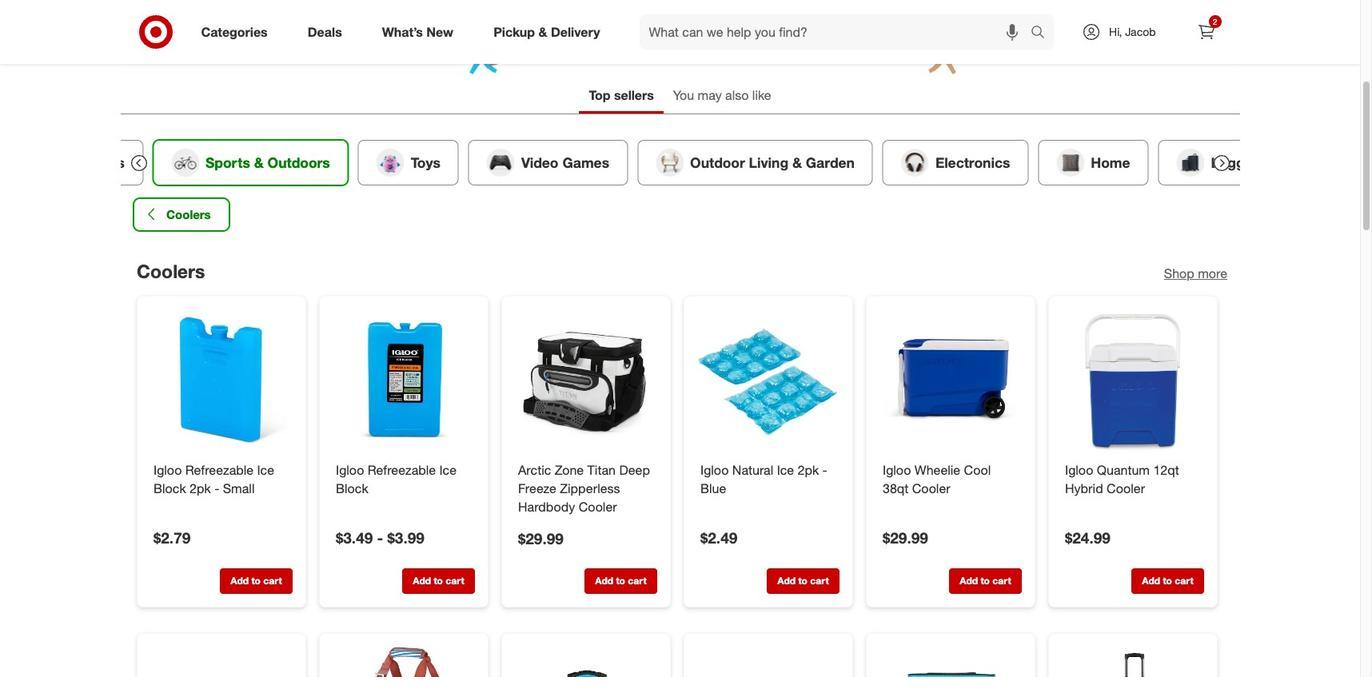 Task type: describe. For each thing, give the bounding box(es) containing it.
shoes
[[83, 154, 124, 171]]

& inside button
[[792, 154, 802, 171]]

ice for $3.49 - $3.99
[[439, 462, 456, 478]]

1 vertical spatial coolers
[[136, 260, 205, 282]]

shop more
[[1164, 265, 1227, 281]]

top
[[589, 87, 610, 103]]

- inside igloo natural ice 2pk - blue
[[822, 462, 827, 478]]

deals
[[308, 24, 342, 40]]

zipperless
[[560, 480, 620, 496]]

search button
[[1023, 14, 1062, 53]]

add to cart button for arctic zone titan deep freeze zipperless hardbody cooler
[[584, 568, 657, 594]]

add to cart button for igloo wheelie cool 38qt cooler
[[949, 568, 1021, 594]]

outdoors
[[267, 154, 330, 171]]

igloo refreezable ice block 2pk - small link
[[153, 461, 289, 498]]

titan
[[587, 462, 615, 478]]

$2.79
[[153, 528, 190, 547]]

zone
[[554, 462, 583, 478]]

add to cart for igloo refreezable ice block 2pk - small
[[230, 575, 282, 587]]

shop more button
[[1164, 264, 1227, 283]]

what's
[[382, 24, 423, 40]]

add to cart button for igloo natural ice 2pk - blue
[[766, 568, 839, 594]]

search
[[1023, 25, 1062, 41]]

$24.99
[[1065, 528, 1110, 547]]

new
[[426, 24, 453, 40]]

electronics button
[[882, 140, 1028, 185]]

sports & outdoors
[[205, 154, 330, 171]]

block for $2.79
[[153, 480, 186, 496]]

igloo natural ice 2pk - blue
[[700, 462, 827, 496]]

igloo refreezable ice block link
[[335, 461, 471, 498]]

outdoor living & garden
[[690, 154, 854, 171]]

also
[[725, 87, 749, 103]]

you
[[673, 87, 694, 103]]

hybrid
[[1065, 480, 1103, 496]]

may
[[698, 87, 722, 103]]

to for igloo refreezable ice block
[[433, 575, 443, 587]]

to for igloo refreezable ice block 2pk - small
[[251, 575, 260, 587]]

igloo refreezable ice block
[[335, 462, 456, 496]]

igloo for $3.49 - $3.99
[[335, 462, 364, 478]]

& for sports
[[254, 154, 263, 171]]

you may also like
[[673, 87, 771, 103]]

video games
[[521, 154, 609, 171]]

blue
[[700, 480, 726, 496]]

deep
[[619, 462, 650, 478]]

igloo for $24.99
[[1065, 462, 1093, 478]]

pickup & delivery link
[[480, 14, 620, 50]]

add to cart for igloo quantum 12qt hybrid cooler
[[1142, 575, 1193, 587]]

pickup & delivery
[[493, 24, 600, 40]]

arctic
[[518, 462, 551, 478]]

$29.99 for arctic zone titan deep freeze zipperless hardbody cooler
[[518, 529, 563, 547]]

add to cart for igloo natural ice 2pk - blue
[[777, 575, 829, 587]]

natural
[[732, 462, 773, 478]]

igloo wheelie cool 38qt cooler
[[882, 462, 990, 496]]

you may also like link
[[664, 80, 781, 113]]

to for igloo wheelie cool 38qt cooler
[[980, 575, 989, 587]]

garden
[[805, 154, 854, 171]]

coolers button
[[133, 198, 229, 231]]

sports & outdoors button
[[152, 140, 348, 185]]

add to cart for igloo wheelie cool 38qt cooler
[[959, 575, 1011, 587]]

what's new link
[[368, 14, 473, 50]]

shoes button
[[30, 140, 143, 185]]

add for arctic zone titan deep freeze zipperless hardbody cooler
[[595, 575, 613, 587]]

$29.99 for igloo wheelie cool 38qt cooler
[[882, 528, 928, 547]]

hi,
[[1109, 25, 1122, 38]]

arctic zone titan deep freeze zipperless hardbody cooler
[[518, 462, 650, 514]]

hi, jacob
[[1109, 25, 1156, 38]]



Task type: locate. For each thing, give the bounding box(es) containing it.
3 ice from the left
[[776, 462, 794, 478]]

& inside button
[[254, 154, 263, 171]]

add for igloo wheelie cool 38qt cooler
[[959, 575, 978, 587]]

1 cart from the left
[[263, 575, 282, 587]]

2 horizontal spatial cooler
[[1106, 480, 1145, 496]]

$3.49
[[335, 528, 372, 547]]

igloo up blue
[[700, 462, 728, 478]]

igloo refreezable ice block image
[[332, 309, 475, 451], [332, 309, 475, 451]]

cooler
[[912, 480, 950, 496], [1106, 480, 1145, 496], [578, 498, 617, 514]]

what's new
[[382, 24, 453, 40]]

add to cart button for igloo refreezable ice block 2pk - small
[[219, 568, 292, 594]]

like
[[752, 87, 771, 103]]

0 horizontal spatial &
[[254, 154, 263, 171]]

1 ice from the left
[[257, 462, 274, 478]]

jacob
[[1125, 25, 1156, 38]]

2 vertical spatial -
[[377, 528, 383, 547]]

2pk right natural
[[797, 462, 818, 478]]

1 block from the left
[[153, 480, 186, 496]]

add for igloo refreezable ice block 2pk - small
[[230, 575, 248, 587]]

refreezable inside igloo refreezable ice block
[[367, 462, 435, 478]]

2 horizontal spatial &
[[792, 154, 802, 171]]

0 horizontal spatial -
[[214, 480, 219, 496]]

ice for $2.49
[[776, 462, 794, 478]]

cooler inside arctic zone titan deep freeze zipperless hardbody cooler
[[578, 498, 617, 514]]

cool
[[964, 462, 990, 478]]

2pk
[[797, 462, 818, 478], [189, 480, 210, 496]]

$29.99
[[882, 528, 928, 547], [518, 529, 563, 547]]

igloo up hybrid
[[1065, 462, 1093, 478]]

& for pickup
[[539, 24, 547, 40]]

cooler inside igloo wheelie cool 38qt cooler
[[912, 480, 950, 496]]

igloo latitude 30qt roller cooler image
[[1061, 647, 1204, 677], [1061, 647, 1204, 677]]

cooler down quantum
[[1106, 480, 1145, 496]]

block
[[153, 480, 186, 496], [335, 480, 368, 496]]

3 add from the left
[[595, 575, 613, 587]]

2 block from the left
[[335, 480, 368, 496]]

coolers inside coolers button
[[166, 207, 210, 222]]

1 horizontal spatial ice
[[439, 462, 456, 478]]

add to cart for arctic zone titan deep freeze zipperless hardbody cooler
[[595, 575, 646, 587]]

block inside igloo refreezable ice block
[[335, 480, 368, 496]]

home
[[1091, 154, 1130, 171]]

6 add to cart button from the left
[[1131, 568, 1204, 594]]

4 to from the left
[[798, 575, 807, 587]]

- right natural
[[822, 462, 827, 478]]

igloo up '$2.79'
[[153, 462, 181, 478]]

games
[[562, 154, 609, 171]]

sellers
[[614, 87, 654, 103]]

igloo natural ice 2pk - blue image
[[697, 309, 839, 451], [697, 309, 839, 451]]

igloo wheelie cool 38qt cooler image
[[879, 309, 1021, 451], [879, 309, 1021, 451]]

coolers down coolers button on the left of page
[[136, 260, 205, 282]]

What can we help you find? suggestions appear below search field
[[639, 14, 1035, 50]]

igloo inside igloo refreezable ice block
[[335, 462, 364, 478]]

0 horizontal spatial ice
[[257, 462, 274, 478]]

deals link
[[294, 14, 362, 50]]

categories link
[[188, 14, 288, 50]]

clevermade eco tahoe soft sided collapsible 21qt cooler image
[[332, 647, 475, 677], [332, 647, 475, 677]]

5 igloo from the left
[[1065, 462, 1093, 478]]

arctic zone titan deep freeze zipperless hardbody cooler link
[[518, 461, 654, 516]]

cooler down zipperless
[[578, 498, 617, 514]]

cart for igloo quantum 12qt hybrid cooler
[[1174, 575, 1193, 587]]

pickup
[[493, 24, 535, 40]]

4 add to cart button from the left
[[766, 568, 839, 594]]

$29.99 down hardbody in the left bottom of the page
[[518, 529, 563, 547]]

- left $3.99
[[377, 528, 383, 547]]

5 cart from the left
[[992, 575, 1011, 587]]

add for igloo quantum 12qt hybrid cooler
[[1142, 575, 1160, 587]]

luggage button
[[1158, 140, 1287, 185]]

igloo inside "igloo quantum 12qt hybrid cooler"
[[1065, 462, 1093, 478]]

2 refreezable from the left
[[367, 462, 435, 478]]

igloo up 38qt
[[882, 462, 911, 478]]

igloo inside igloo wheelie cool 38qt cooler
[[882, 462, 911, 478]]

2 horizontal spatial ice
[[776, 462, 794, 478]]

2pk inside the igloo refreezable ice block 2pk - small
[[189, 480, 210, 496]]

add to cart
[[230, 575, 282, 587], [412, 575, 464, 587], [595, 575, 646, 587], [777, 575, 829, 587], [959, 575, 1011, 587], [1142, 575, 1193, 587]]

sports
[[205, 154, 250, 171]]

to
[[251, 575, 260, 587], [433, 575, 443, 587], [616, 575, 625, 587], [798, 575, 807, 587], [980, 575, 989, 587], [1163, 575, 1172, 587]]

refreezable inside the igloo refreezable ice block 2pk - small
[[185, 462, 253, 478]]

block inside the igloo refreezable ice block 2pk - small
[[153, 480, 186, 496]]

$3.49 - $3.99
[[335, 528, 424, 547]]

add to cart for igloo refreezable ice block
[[412, 575, 464, 587]]

add for igloo natural ice 2pk - blue
[[777, 575, 795, 587]]

igloo up the $3.49
[[335, 462, 364, 478]]

1 horizontal spatial 2pk
[[797, 462, 818, 478]]

outdoor
[[690, 154, 745, 171]]

cooler inside "igloo quantum 12qt hybrid cooler"
[[1106, 480, 1145, 496]]

& right the pickup
[[539, 24, 547, 40]]

refreezable up small
[[185, 462, 253, 478]]

ice for $2.79
[[257, 462, 274, 478]]

video games button
[[468, 140, 627, 185]]

add
[[230, 575, 248, 587], [412, 575, 431, 587], [595, 575, 613, 587], [777, 575, 795, 587], [959, 575, 978, 587], [1142, 575, 1160, 587]]

cart for igloo refreezable ice block
[[445, 575, 464, 587]]

shop
[[1164, 265, 1194, 281]]

2pk inside igloo natural ice 2pk - blue
[[797, 462, 818, 478]]

cart for arctic zone titan deep freeze zipperless hardbody cooler
[[627, 575, 646, 587]]

3 add to cart from the left
[[595, 575, 646, 587]]

igloo natural ice 2pk - blue link
[[700, 461, 836, 498]]

top sellers link
[[579, 80, 664, 113]]

0 vertical spatial -
[[822, 462, 827, 478]]

3 add to cart button from the left
[[584, 568, 657, 594]]

3 cart from the left
[[627, 575, 646, 587]]

1 horizontal spatial &
[[539, 24, 547, 40]]

arctic zone titan deep freeze zipperless hardbody cooler image
[[515, 309, 657, 451], [515, 309, 657, 451]]

igloo quantum 12qt hybrid cooler image
[[1061, 309, 1204, 451], [1061, 309, 1204, 451]]

add to cart button for igloo quantum 12qt hybrid cooler
[[1131, 568, 1204, 594]]

igloo maxcold evergreen hard liner 6.75qt cooler - black image
[[879, 647, 1021, 677], [879, 647, 1021, 677]]

0 horizontal spatial $29.99
[[518, 529, 563, 547]]

more
[[1198, 265, 1227, 281]]

video
[[521, 154, 558, 171]]

5 add to cart button from the left
[[949, 568, 1021, 594]]

4 add from the left
[[777, 575, 795, 587]]

hardbody
[[518, 498, 575, 514]]

&
[[539, 24, 547, 40], [254, 154, 263, 171], [792, 154, 802, 171]]

12qt
[[1153, 462, 1179, 478]]

2 cart from the left
[[445, 575, 464, 587]]

ice inside igloo refreezable ice block
[[439, 462, 456, 478]]

1 horizontal spatial -
[[377, 528, 383, 547]]

& right sports
[[254, 154, 263, 171]]

wheelie
[[914, 462, 960, 478]]

2 to from the left
[[433, 575, 443, 587]]

block for $3.49 - $3.99
[[335, 480, 368, 496]]

igloo for $2.79
[[153, 462, 181, 478]]

igloo wheelie cool 38qt cooler link
[[882, 461, 1018, 498]]

2
[[1213, 17, 1217, 26]]

1 to from the left
[[251, 575, 260, 587]]

freeze
[[518, 480, 556, 496]]

refreezable for $2.79
[[185, 462, 253, 478]]

$2.49
[[700, 528, 737, 547]]

refreezable up $3.99
[[367, 462, 435, 478]]

2 horizontal spatial -
[[822, 462, 827, 478]]

1 add to cart button from the left
[[219, 568, 292, 594]]

0 horizontal spatial block
[[153, 480, 186, 496]]

igloo for $2.49
[[700, 462, 728, 478]]

add to cart button for igloo refreezable ice block
[[402, 568, 475, 594]]

igloo max cold evergreen gripper 10.5qt cooler image
[[515, 647, 657, 677], [515, 647, 657, 677]]

to for igloo natural ice 2pk - blue
[[798, 575, 807, 587]]

ice inside the igloo refreezable ice block 2pk - small
[[257, 462, 274, 478]]

3 igloo from the left
[[700, 462, 728, 478]]

to for igloo quantum 12qt hybrid cooler
[[1163, 575, 1172, 587]]

2 add to cart button from the left
[[402, 568, 475, 594]]

igloo inside igloo natural ice 2pk - blue
[[700, 462, 728, 478]]

2pk left small
[[189, 480, 210, 496]]

cooler for $24.99
[[1106, 480, 1145, 496]]

- left small
[[214, 480, 219, 496]]

6 add from the left
[[1142, 575, 1160, 587]]

2 add to cart from the left
[[412, 575, 464, 587]]

electronics
[[935, 154, 1010, 171]]

cart for igloo natural ice 2pk - blue
[[810, 575, 829, 587]]

categories
[[201, 24, 268, 40]]

igloo inside the igloo refreezable ice block 2pk - small
[[153, 462, 181, 478]]

igloo refreezable ice block 2pk - small
[[153, 462, 274, 496]]

refreezable for $3.49 - $3.99
[[367, 462, 435, 478]]

living
[[748, 154, 788, 171]]

0 vertical spatial coolers
[[166, 207, 210, 222]]

cart
[[263, 575, 282, 587], [445, 575, 464, 587], [627, 575, 646, 587], [810, 575, 829, 587], [992, 575, 1011, 587], [1174, 575, 1193, 587]]

cart for igloo wheelie cool 38qt cooler
[[992, 575, 1011, 587]]

delivery
[[551, 24, 600, 40]]

add for igloo refreezable ice block
[[412, 575, 431, 587]]

coolers
[[166, 207, 210, 222], [136, 260, 205, 282]]

toys
[[410, 154, 440, 171]]

igloo quantum 12qt hybrid cooler
[[1065, 462, 1179, 496]]

small
[[223, 480, 254, 496]]

$29.99 down 38qt
[[882, 528, 928, 547]]

0 horizontal spatial refreezable
[[185, 462, 253, 478]]

- inside the igloo refreezable ice block 2pk - small
[[214, 480, 219, 496]]

ice inside igloo natural ice 2pk - blue
[[776, 462, 794, 478]]

& right living
[[792, 154, 802, 171]]

ice
[[257, 462, 274, 478], [439, 462, 456, 478], [776, 462, 794, 478]]

block up '$2.79'
[[153, 480, 186, 496]]

2 ice from the left
[[439, 462, 456, 478]]

top sellers
[[589, 87, 654, 103]]

0 vertical spatial 2pk
[[797, 462, 818, 478]]

3 to from the left
[[616, 575, 625, 587]]

5 add to cart from the left
[[959, 575, 1011, 587]]

5 to from the left
[[980, 575, 989, 587]]

quantum
[[1096, 462, 1149, 478]]

0 horizontal spatial 2pk
[[189, 480, 210, 496]]

6 add to cart from the left
[[1142, 575, 1193, 587]]

4 igloo from the left
[[882, 462, 911, 478]]

1 horizontal spatial cooler
[[912, 480, 950, 496]]

1 horizontal spatial $29.99
[[882, 528, 928, 547]]

2 link
[[1189, 14, 1224, 50]]

1 vertical spatial -
[[214, 480, 219, 496]]

luggage
[[1211, 154, 1269, 171]]

coolers down sports
[[166, 207, 210, 222]]

2 add from the left
[[412, 575, 431, 587]]

1 add from the left
[[230, 575, 248, 587]]

$3.99
[[387, 528, 424, 547]]

1 horizontal spatial block
[[335, 480, 368, 496]]

6 to from the left
[[1163, 575, 1172, 587]]

-
[[822, 462, 827, 478], [214, 480, 219, 496], [377, 528, 383, 547]]

home button
[[1038, 140, 1148, 185]]

toys button
[[358, 140, 458, 185]]

38qt
[[882, 480, 908, 496]]

to for arctic zone titan deep freeze zipperless hardbody cooler
[[616, 575, 625, 587]]

0 horizontal spatial cooler
[[578, 498, 617, 514]]

1 vertical spatial 2pk
[[189, 480, 210, 496]]

igloo for $29.99
[[882, 462, 911, 478]]

cooler down wheelie
[[912, 480, 950, 496]]

4 add to cart from the left
[[777, 575, 829, 587]]

1 add to cart from the left
[[230, 575, 282, 587]]

igloo refreezable ice block 2pk - small image
[[150, 309, 292, 451], [150, 309, 292, 451]]

igloo quantum 12qt hybrid cooler link
[[1065, 461, 1201, 498]]

5 add from the left
[[959, 575, 978, 587]]

6 cart from the left
[[1174, 575, 1193, 587]]

1 igloo from the left
[[153, 462, 181, 478]]

cooler for $29.99
[[912, 480, 950, 496]]

igloo latitude 52qt cooler - blue image
[[697, 647, 839, 677], [697, 647, 839, 677]]

2 igloo from the left
[[335, 462, 364, 478]]

1 horizontal spatial refreezable
[[367, 462, 435, 478]]

1 refreezable from the left
[[185, 462, 253, 478]]

4 cart from the left
[[810, 575, 829, 587]]

outdoor living & garden button
[[637, 140, 873, 185]]

cart for igloo refreezable ice block 2pk - small
[[263, 575, 282, 587]]

add to cart button
[[219, 568, 292, 594], [402, 568, 475, 594], [584, 568, 657, 594], [766, 568, 839, 594], [949, 568, 1021, 594], [1131, 568, 1204, 594]]

block up the $3.49
[[335, 480, 368, 496]]



Task type: vqa. For each thing, say whether or not it's contained in the screenshot.
Home button
yes



